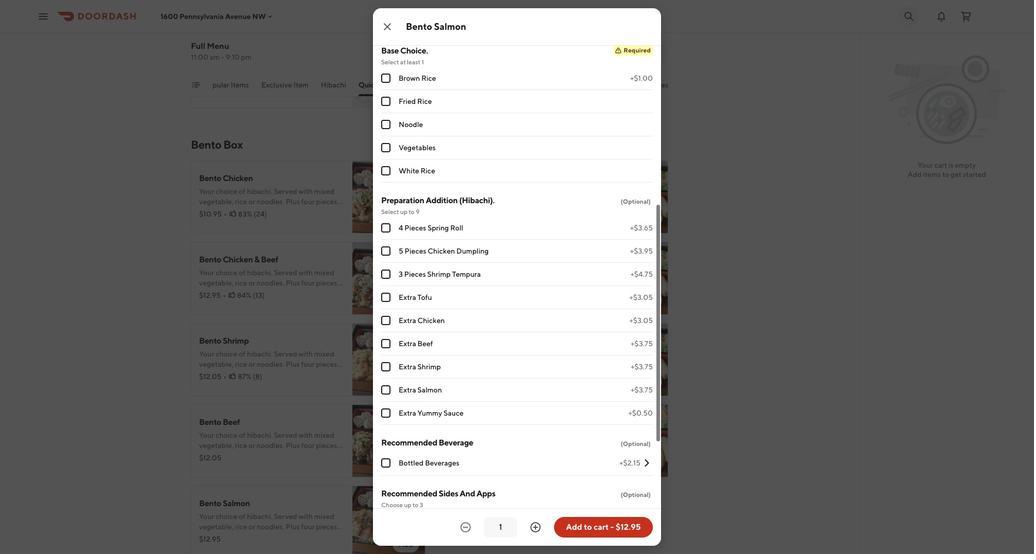 Task type: describe. For each thing, give the bounding box(es) containing it.
or inside your choice of hibachi. served with mixed vegetable, rice or noodles. plus four pieces of california roll, two pieces of chicken dumpling, two pieces of spring roll.
[[492, 360, 498, 368]]

extra chicken
[[399, 316, 445, 325]]

bento box button
[[428, 80, 462, 96]]

with inside bento salmon your choice of hibachi. served with mixed vegetable, rice or noodles. plus four pieces of california roll, two pieces of chicken dumpling, two pieces of spring roll.
[[299, 513, 313, 521]]

vegetable, inside bento chicken & beef your choice of hibachi. served with mixed vegetable, rice or noodles. plus four pieces of california roll, two pieces of chicken dumpling, two pieces of spring roll.
[[199, 279, 234, 287]]

add button for bento chicken
[[393, 211, 419, 227]]

beef for bento beef your choice of hibachi. served with mixed vegetable, rice or noodles. plus four pieces of california roll, two pieces of chicken dumpling, two pieces of spring roll.
[[223, 417, 240, 427]]

rice inside bento beef your choice of hibachi. served with mixed vegetable, rice or noodles. plus four pieces of california roll, two pieces of chicken dumpling, two pieces of spring roll.
[[235, 442, 247, 450]]

add for beef & tofu
[[399, 90, 413, 98]]

1 horizontal spatial bento box
[[428, 81, 462, 89]]

pieces for 5
[[405, 247, 426, 255]]

hibachi. inside bento beef & shrimp your choice of hibachi. served with mixed vegetable, rice or noodles. plus four pieces of california roll, two pieces of chicken dumpling, two pieces of spring roll.
[[490, 269, 516, 277]]

plus inside bento beef your choice of hibachi. served with mixed vegetable, rice or noodles. plus four pieces of california roll, two pieces of chicken dumpling, two pieces of spring roll.
[[286, 442, 300, 450]]

your inside bento chicken your choice of hibachi. served with mixed vegetable, rice or noodles. plus four pieces of california roll, two pieces of chicken dumpling, two pieces of spring roll.
[[199, 187, 214, 196]]

$12.05 for $12.05
[[199, 454, 222, 462]]

with inside bento tofu your choice of hibachi. served with mixed vegetable, rice or noodles. plus four pieces of california roll, two pieces of chicken dumpling, two pieces of spring roll.
[[542, 431, 556, 439]]

extra for extra chicken
[[399, 316, 416, 325]]

add button for bento chicken & beef
[[393, 292, 419, 309]]

chicken for beef
[[223, 255, 253, 265]]

rice inside bento shrimp your choice of hibachi. served with mixed vegetable, rice or noodles. plus four pieces of california roll, two pieces of chicken dumpling, two pieces of spring roll.
[[235, 360, 247, 368]]

beverages
[[425, 459, 459, 467]]

four inside bento chicken your choice of hibachi. served with mixed vegetable, rice or noodles. plus four pieces of california roll, two pieces of chicken dumpling, two pieces of spring roll.
[[301, 198, 315, 206]]

add for bento tofu
[[642, 459, 656, 467]]

1 vertical spatial $10.95
[[199, 210, 222, 218]]

pieces for 3
[[404, 270, 426, 278]]

5
[[399, 247, 403, 255]]

1
[[422, 58, 424, 66]]

pieces for 4
[[405, 224, 426, 232]]

add button for bento beef
[[393, 455, 419, 471]]

least
[[407, 58, 420, 66]]

ons
[[591, 81, 605, 89]]

noodles. inside bento chicken & beef your choice of hibachi. served with mixed vegetable, rice or noodles. plus four pieces of california roll, two pieces of chicken dumpling, two pieces of spring roll.
[[257, 279, 284, 287]]

exclusive
[[261, 81, 292, 89]]

your inside bento tofu your choice of hibachi. served with mixed vegetable, rice or noodles. plus four pieces of california roll, two pieces of chicken dumpling, two pieces of spring roll.
[[442, 431, 457, 439]]

bento salmon & shrimp image
[[595, 323, 668, 396]]

84%
[[237, 291, 252, 300]]

california inside your choice of hibachi. served with mixed vegetable, rice or noodles. plus four pieces of california roll, two pieces of chicken dumpling, two pieces of spring roll.
[[450, 371, 482, 379]]

$12.05 •
[[199, 373, 227, 381]]

1600 pennsylvania avenue nw button
[[161, 12, 274, 20]]

9
[[416, 208, 420, 216]]

chicken for choice
[[223, 173, 253, 183]]

87% (8)
[[238, 373, 262, 381]]

vegetable, inside bento beef your choice of hibachi. served with mixed vegetable, rice or noodles. plus four pieces of california roll, two pieces of chicken dumpling, two pieces of spring roll.
[[199, 442, 234, 450]]

item
[[294, 81, 309, 89]]

hibachi
[[321, 81, 346, 89]]

gatorade cool blue group
[[381, 0, 653, 33]]

popular
[[204, 81, 229, 89]]

specialty roll button
[[519, 80, 563, 96]]

rice for brown rice
[[422, 74, 436, 82]]

brown rice
[[399, 74, 436, 82]]

4
[[399, 224, 403, 232]]

hibachi. inside bento chicken & shrimp your choice of hibachi. served with mixed vegetable, rice or noodles. plus four pieces of california roll, two pieces of chicken dumpling, two pieces of spring roll.
[[490, 187, 516, 196]]

plus inside bento chicken & shrimp your choice of hibachi. served with mixed vegetable, rice or noodles. plus four pieces of california roll, two pieces of chicken dumpling, two pieces of spring roll.
[[529, 198, 543, 206]]

mixed inside bento chicken your choice of hibachi. served with mixed vegetable, rice or noodles. plus four pieces of california roll, two pieces of chicken dumpling, two pieces of spring roll.
[[314, 187, 334, 196]]

california inside bento chicken & beef your choice of hibachi. served with mixed vegetable, rice or noodles. plus four pieces of california roll, two pieces of chicken dumpling, two pieces of spring roll.
[[207, 289, 239, 297]]

& for bento chicken & beef your choice of hibachi. served with mixed vegetable, rice or noodles. plus four pieces of california roll, two pieces of chicken dumpling, two pieces of spring roll.
[[254, 255, 260, 265]]

chicken inside bento chicken & beef your choice of hibachi. served with mixed vegetable, rice or noodles. plus four pieces of california roll, two pieces of chicken dumpling, two pieces of spring roll.
[[299, 289, 324, 297]]

addition
[[426, 196, 458, 205]]

and
[[460, 489, 475, 499]]

bento beef & shrimp your choice of hibachi. served with mixed vegetable, rice or noodles. plus four pieces of california roll, two pieces of chicken dumpling, two pieces of spring roll.
[[442, 255, 580, 308]]

cool
[[431, 17, 447, 25]]

fried rice
[[399, 97, 432, 105]]

quickway
[[359, 81, 390, 89]]

rice inside bento chicken & shrimp your choice of hibachi. served with mixed vegetable, rice or noodles. plus four pieces of california roll, two pieces of chicken dumpling, two pieces of spring roll.
[[478, 198, 490, 206]]

hibachi. inside bento beef your choice of hibachi. served with mixed vegetable, rice or noodles. plus four pieces of california roll, two pieces of chicken dumpling, two pieces of spring roll.
[[247, 431, 273, 439]]

pm
[[241, 53, 252, 61]]

to inside preparation addition (hibachi). select up to 9
[[409, 208, 415, 216]]

11:00
[[191, 53, 208, 61]]

noodles. inside your choice of hibachi. served with mixed vegetable, rice or noodles. plus four pieces of california roll, two pieces of chicken dumpling, two pieces of spring roll.
[[500, 360, 527, 368]]

salmon for bento salmon your choice of hibachi. served with mixed vegetable, rice or noodles. plus four pieces of california roll, two pieces of chicken dumpling, two pieces of spring roll.
[[223, 499, 250, 508]]

notification bell image
[[936, 10, 948, 22]]

rice for fried rice
[[417, 97, 432, 105]]

with inside bento beef your choice of hibachi. served with mixed vegetable, rice or noodles. plus four pieces of california roll, two pieces of chicken dumpling, two pieces of spring roll.
[[299, 431, 313, 439]]

recommended for recommended beverage
[[381, 438, 437, 448]]

choice inside bento chicken your choice of hibachi. served with mixed vegetable, rice or noodles. plus four pieces of california roll, two pieces of chicken dumpling, two pieces of spring roll.
[[216, 187, 237, 196]]

mixed inside bento beef your choice of hibachi. served with mixed vegetable, rice or noodles. plus four pieces of california roll, two pieces of chicken dumpling, two pieces of spring roll.
[[314, 431, 334, 439]]

Noodle checkbox
[[381, 120, 391, 129]]

preparation addition (hibachi). group
[[381, 195, 653, 425]]

add for bento beef
[[399, 459, 413, 467]]

$12.05 for $12.05 •
[[199, 373, 222, 381]]

white
[[399, 167, 419, 175]]

chicken & tofu image
[[353, 0, 426, 27]]

decrease quantity by 1 image
[[460, 521, 472, 534]]

choose
[[381, 501, 403, 509]]

bento chicken your choice of hibachi. served with mixed vegetable, rice or noodles. plus four pieces of california roll, two pieces of chicken dumpling, two pieces of spring roll.
[[199, 173, 337, 226]]

four inside your choice of hibachi. served with mixed vegetable, rice or noodles. plus four pieces of california roll, two pieces of chicken dumpling, two pieces of spring roll.
[[544, 360, 558, 368]]

specialty roll
[[519, 81, 563, 89]]

rice inside bento chicken your choice of hibachi. served with mixed vegetable, rice or noodles. plus four pieces of california roll, two pieces of chicken dumpling, two pieces of spring roll.
[[235, 198, 247, 206]]

increase quantity by 1 image
[[530, 521, 542, 534]]

Current quantity is 1 number field
[[490, 522, 511, 533]]

hibachi button
[[321, 80, 346, 96]]

bento chicken & shrimp your choice of hibachi. served with mixed vegetable, rice or noodles. plus four pieces of california roll, two pieces of chicken dumpling, two pieces of spring roll.
[[442, 173, 580, 226]]

items
[[923, 170, 941, 179]]

bento shrimp image
[[353, 323, 426, 396]]

four inside bento salmon your choice of hibachi. served with mixed vegetable, rice or noodles. plus four pieces of california roll, two pieces of chicken dumpling, two pieces of spring roll.
[[301, 523, 315, 531]]

roll for sushi roll
[[493, 81, 506, 89]]

roll, inside bento chicken & shrimp your choice of hibachi. served with mixed vegetable, rice or noodles. plus four pieces of california roll, two pieces of chicken dumpling, two pieces of spring roll.
[[483, 208, 496, 216]]

add button for bento tofu
[[636, 455, 662, 471]]

bento salmon image
[[353, 486, 426, 554]]

& inside button
[[639, 81, 644, 89]]

roll. inside bento chicken & shrimp your choice of hibachi. served with mixed vegetable, rice or noodles. plus four pieces of california roll, two pieces of chicken dumpling, two pieces of spring roll.
[[542, 218, 554, 226]]

bento shrimp your choice of hibachi. served with mixed vegetable, rice or noodles. plus four pieces of california roll, two pieces of chicken dumpling, two pieces of spring roll.
[[199, 336, 337, 389]]

noodles. inside bento chicken your choice of hibachi. served with mixed vegetable, rice or noodles. plus four pieces of california roll, two pieces of chicken dumpling, two pieces of spring roll.
[[257, 198, 284, 206]]

• for bento chicken & beef
[[223, 291, 226, 300]]

+$1.00
[[630, 74, 653, 82]]

vegetable, inside bento beef & shrimp your choice of hibachi. served with mixed vegetable, rice or noodles. plus four pieces of california roll, two pieces of chicken dumpling, two pieces of spring roll.
[[442, 279, 477, 287]]

vegetable, inside bento tofu your choice of hibachi. served with mixed vegetable, rice or noodles. plus four pieces of california roll, two pieces of chicken dumpling, two pieces of spring roll.
[[442, 442, 477, 450]]

mixed inside bento chicken & beef your choice of hibachi. served with mixed vegetable, rice or noodles. plus four pieces of california roll, two pieces of chicken dumpling, two pieces of spring roll.
[[314, 269, 334, 277]]

bento inside bento chicken & shrimp your choice of hibachi. served with mixed vegetable, rice or noodles. plus four pieces of california roll, two pieces of chicken dumpling, two pieces of spring roll.
[[442, 173, 464, 183]]

exclusive item button
[[261, 80, 309, 96]]

extra salmon
[[399, 386, 442, 394]]

(24)
[[254, 210, 267, 218]]

cart inside your cart is empty add items to get started
[[935, 161, 947, 169]]

preparation
[[381, 196, 424, 205]]

roll inside 'preparation addition (hibachi).' group
[[450, 224, 463, 232]]

to inside recommended sides and apps choose up to 3
[[413, 501, 419, 509]]

recommended beverage
[[381, 438, 473, 448]]

tofu for bento
[[466, 417, 482, 427]]

or inside bento chicken your choice of hibachi. served with mixed vegetable, rice or noodles. plus four pieces of california roll, two pieces of chicken dumpling, two pieces of spring roll.
[[249, 198, 255, 206]]

nw
[[252, 12, 266, 20]]

(hibachi).
[[459, 196, 495, 205]]

(optional) for recommended sides and apps
[[621, 491, 651, 499]]

with inside bento shrimp your choice of hibachi. served with mixed vegetable, rice or noodles. plus four pieces of california roll, two pieces of chicken dumpling, two pieces of spring roll.
[[299, 350, 313, 358]]

83% (24)
[[238, 210, 267, 218]]

served inside bento salmon your choice of hibachi. served with mixed vegetable, rice or noodles. plus four pieces of california roll, two pieces of chicken dumpling, two pieces of spring roll.
[[274, 513, 297, 521]]

exclusive item
[[261, 81, 309, 89]]

beef & salmon image
[[595, 0, 668, 27]]

served inside bento chicken your choice of hibachi. served with mixed vegetable, rice or noodles. plus four pieces of california roll, two pieces of chicken dumpling, two pieces of spring roll.
[[274, 187, 297, 196]]

bento inside bento beef your choice of hibachi. served with mixed vegetable, rice or noodles. plus four pieces of california roll, two pieces of chicken dumpling, two pieces of spring roll.
[[199, 417, 221, 427]]

+$3.05 for extra tofu
[[630, 293, 653, 302]]

$10.95 •
[[199, 210, 227, 218]]

add ons
[[576, 81, 605, 89]]

plus inside your choice of hibachi. served with mixed vegetable, rice or noodles. plus four pieces of california roll, two pieces of chicken dumpling, two pieces of spring roll.
[[529, 360, 543, 368]]

+$3.75 for extra shrimp
[[631, 363, 653, 371]]

california inside bento beef & shrimp your choice of hibachi. served with mixed vegetable, rice or noodles. plus four pieces of california roll, two pieces of chicken dumpling, two pieces of spring roll.
[[450, 289, 482, 297]]

Fried Rice checkbox
[[381, 97, 391, 106]]

extra for extra beef
[[399, 340, 416, 348]]

add for bento beef & shrimp
[[642, 296, 656, 305]]

beef & tofu image
[[353, 35, 426, 108]]

served inside bento chicken & beef your choice of hibachi. served with mixed vegetable, rice or noodles. plus four pieces of california roll, two pieces of chicken dumpling, two pieces of spring roll.
[[274, 269, 297, 277]]

chicken inside your choice of hibachi. served with mixed vegetable, rice or noodles. plus four pieces of california roll, two pieces of chicken dumpling, two pieces of spring roll.
[[541, 371, 567, 379]]

tempura
[[452, 270, 481, 278]]

spring inside bento chicken your choice of hibachi. served with mixed vegetable, rice or noodles. plus four pieces of california roll, two pieces of chicken dumpling, two pieces of spring roll.
[[278, 218, 298, 226]]

california inside bento chicken & shrimp your choice of hibachi. served with mixed vegetable, rice or noodles. plus four pieces of california roll, two pieces of chicken dumpling, two pieces of spring roll.
[[450, 208, 482, 216]]

rice inside bento beef & shrimp your choice of hibachi. served with mixed vegetable, rice or noodles. plus four pieces of california roll, two pieces of chicken dumpling, two pieces of spring roll.
[[478, 279, 490, 287]]

required
[[624, 46, 651, 54]]

add up required
[[642, 8, 656, 16]]

beverage
[[439, 438, 473, 448]]

hibachi. inside bento chicken & beef your choice of hibachi. served with mixed vegetable, rice or noodles. plus four pieces of california roll, two pieces of chicken dumpling, two pieces of spring roll.
[[247, 269, 273, 277]]

add for bento chicken & beef
[[399, 296, 413, 305]]

base
[[381, 46, 399, 56]]

add button for bento salmon
[[393, 536, 419, 553]]

bento inside bento box button
[[428, 81, 448, 89]]

base choice. group
[[381, 45, 653, 183]]

served inside bento chicken & shrimp your choice of hibachi. served with mixed vegetable, rice or noodles. plus four pieces of california roll, two pieces of chicken dumpling, two pieces of spring roll.
[[517, 187, 540, 196]]

combo
[[392, 81, 415, 89]]

rice inside bento salmon your choice of hibachi. served with mixed vegetable, rice or noodles. plus four pieces of california roll, two pieces of chicken dumpling, two pieces of spring roll.
[[235, 523, 247, 531]]

menu
[[207, 41, 229, 51]]

base choice. select at least 1
[[381, 46, 428, 66]]

popular items button
[[204, 80, 249, 96]]

bento inside bento chicken & beef your choice of hibachi. served with mixed vegetable, rice or noodles. plus four pieces of california roll, two pieces of chicken dumpling, two pieces of spring roll.
[[199, 255, 221, 265]]

bottled
[[399, 459, 424, 467]]

choice inside bento chicken & beef your choice of hibachi. served with mixed vegetable, rice or noodles. plus four pieces of california roll, two pieces of chicken dumpling, two pieces of spring roll.
[[216, 269, 237, 277]]

four inside bento tofu your choice of hibachi. served with mixed vegetable, rice or noodles. plus four pieces of california roll, two pieces of chicken dumpling, two pieces of spring roll.
[[544, 442, 558, 450]]

roll. inside bento beef your choice of hibachi. served with mixed vegetable, rice or noodles. plus four pieces of california roll, two pieces of chicken dumpling, two pieces of spring roll.
[[299, 462, 312, 470]]

empty
[[955, 161, 976, 169]]

Vegetables checkbox
[[381, 143, 391, 152]]

or inside bento chicken & beef your choice of hibachi. served with mixed vegetable, rice or noodles. plus four pieces of california roll, two pieces of chicken dumpling, two pieces of spring roll.
[[249, 279, 255, 287]]

hibachi. inside your choice of hibachi. served with mixed vegetable, rice or noodles. plus four pieces of california roll, two pieces of chicken dumpling, two pieces of spring roll.
[[490, 350, 516, 358]]

noodles. inside bento tofu your choice of hibachi. served with mixed vegetable, rice or noodles. plus four pieces of california roll, two pieces of chicken dumpling, two pieces of spring roll.
[[500, 442, 527, 450]]

sides
[[439, 489, 458, 499]]

salmon for extra salmon
[[418, 386, 442, 394]]

$12.95 •
[[199, 291, 226, 300]]

open menu image
[[37, 10, 49, 22]]

dumpling, inside bento salmon your choice of hibachi. served with mixed vegetable, rice or noodles. plus four pieces of california roll, two pieces of chicken dumpling, two pieces of spring roll.
[[199, 543, 232, 552]]

california inside bento shrimp your choice of hibachi. served with mixed vegetable, rice or noodles. plus four pieces of california roll, two pieces of chicken dumpling, two pieces of spring roll.
[[207, 371, 239, 379]]

chicken up the 3 pieces shrimp tempura
[[428, 247, 455, 255]]

add button up required
[[636, 4, 662, 21]]

$12.95 for $12.95 •
[[199, 291, 221, 300]]

bento chicken & beef your choice of hibachi. served with mixed vegetable, rice or noodles. plus four pieces of california roll, two pieces of chicken dumpling, two pieces of spring roll.
[[199, 255, 337, 308]]

bento inside bento salmon your choice of hibachi. served with mixed vegetable, rice or noodles. plus four pieces of california roll, two pieces of chicken dumpling, two pieces of spring roll.
[[199, 499, 221, 508]]

beef inside bento chicken & beef your choice of hibachi. served with mixed vegetable, rice or noodles. plus four pieces of california roll, two pieces of chicken dumpling, two pieces of spring roll.
[[261, 255, 278, 265]]

roll, inside bento chicken your choice of hibachi. served with mixed vegetable, rice or noodles. plus four pieces of california roll, two pieces of chicken dumpling, two pieces of spring roll.
[[241, 208, 253, 216]]

add to cart - $12.95
[[566, 522, 641, 532]]

or inside bento chicken & shrimp your choice of hibachi. served with mixed vegetable, rice or noodles. plus four pieces of california roll, two pieces of chicken dumpling, two pieces of spring roll.
[[492, 198, 498, 206]]

roll. inside bento shrimp your choice of hibachi. served with mixed vegetable, rice or noodles. plus four pieces of california roll, two pieces of chicken dumpling, two pieces of spring roll.
[[299, 381, 312, 389]]

to inside your cart is empty add items to get started
[[943, 170, 949, 179]]

dumpling, inside bento beef & shrimp your choice of hibachi. served with mixed vegetable, rice or noodles. plus four pieces of california roll, two pieces of chicken dumpling, two pieces of spring roll.
[[442, 300, 475, 308]]

spring inside bento chicken & beef your choice of hibachi. served with mixed vegetable, rice or noodles. plus four pieces of california roll, two pieces of chicken dumpling, two pieces of spring roll.
[[278, 300, 298, 308]]

brown
[[399, 74, 420, 82]]

White Rice checkbox
[[381, 166, 391, 175]]

+$0.50
[[629, 409, 653, 417]]

items
[[231, 81, 249, 89]]

gatorade
[[399, 17, 430, 25]]

gatorade cool blue
[[399, 17, 464, 25]]

recommended sides and apps choose up to 3
[[381, 489, 496, 509]]

extra yummy sauce
[[399, 409, 464, 417]]

mixed inside bento salmon your choice of hibachi. served with mixed vegetable, rice or noodles. plus four pieces of california roll, two pieces of chicken dumpling, two pieces of spring roll.
[[314, 513, 334, 521]]

add inside bento salmon dialog
[[566, 522, 582, 532]]

add for bento shrimp
[[399, 378, 413, 386]]

add for your choice of hibachi. served with mixed vegetable, rice or noodles. plus four pieces of california roll, two pieces of chicken dumpling, two pieces of spring roll.
[[642, 378, 656, 386]]

started
[[963, 170, 986, 179]]

blue
[[449, 17, 464, 25]]

apps
[[477, 489, 496, 499]]

5 pieces chicken dumpling
[[399, 247, 489, 255]]

yummy
[[418, 409, 442, 417]]

preparation addition (hibachi). select up to 9
[[381, 196, 495, 216]]

chicken inside bento salmon your choice of hibachi. served with mixed vegetable, rice or noodles. plus four pieces of california roll, two pieces of chicken dumpling, two pieces of spring roll.
[[299, 533, 324, 541]]

add button for bento chicken & shrimp
[[636, 211, 662, 227]]

with inside bento beef & shrimp your choice of hibachi. served with mixed vegetable, rice or noodles. plus four pieces of california roll, two pieces of chicken dumpling, two pieces of spring roll.
[[542, 269, 556, 277]]

chicken up "extra beef" on the bottom
[[418, 316, 445, 325]]

spring inside your choice of hibachi. served with mixed vegetable, rice or noodles. plus four pieces of california roll, two pieces of chicken dumpling, two pieces of spring roll.
[[521, 381, 541, 389]]

drinks
[[617, 81, 638, 89]]

$12.95 inside button
[[616, 522, 641, 532]]

vegetables
[[399, 144, 436, 152]]

4 pieces spring roll
[[399, 224, 463, 232]]

with inside bento chicken your choice of hibachi. served with mixed vegetable, rice or noodles. plus four pieces of california roll, two pieces of chicken dumpling, two pieces of spring roll.
[[299, 187, 313, 196]]

dumpling, inside bento beef your choice of hibachi. served with mixed vegetable, rice or noodles. plus four pieces of california roll, two pieces of chicken dumpling, two pieces of spring roll.
[[199, 462, 232, 470]]



Task type: vqa. For each thing, say whether or not it's contained in the screenshot.
the right Click to add this store to your saved list image
no



Task type: locate. For each thing, give the bounding box(es) containing it.
beef down 87%
[[223, 417, 240, 427]]

choice
[[216, 187, 237, 196], [459, 187, 480, 196], [216, 269, 237, 277], [459, 269, 480, 277], [216, 350, 237, 358], [459, 350, 480, 358], [216, 431, 237, 439], [459, 431, 480, 439], [216, 513, 237, 521]]

3 (optional) from the top
[[621, 491, 651, 499]]

0 vertical spatial $12.05
[[199, 373, 222, 381]]

mixed inside bento beef & shrimp your choice of hibachi. served with mixed vegetable, rice or noodles. plus four pieces of california roll, two pieces of chicken dumpling, two pieces of spring roll.
[[557, 269, 577, 277]]

rice for white rice
[[421, 167, 435, 175]]

choice inside bento tofu your choice of hibachi. served with mixed vegetable, rice or noodles. plus four pieces of california roll, two pieces of chicken dumpling, two pieces of spring roll.
[[459, 431, 480, 439]]

rice
[[235, 198, 247, 206], [478, 198, 490, 206], [235, 279, 247, 287], [478, 279, 490, 287], [235, 360, 247, 368], [478, 360, 490, 368], [235, 442, 247, 450], [478, 442, 490, 450], [235, 523, 247, 531]]

roll. inside bento beef & shrimp your choice of hibachi. served with mixed vegetable, rice or noodles. plus four pieces of california roll, two pieces of chicken dumpling, two pieces of spring roll.
[[542, 300, 554, 308]]

beef down full in the top left of the page
[[199, 58, 216, 68]]

roll right "sushi"
[[493, 81, 506, 89]]

mixed inside bento tofu your choice of hibachi. served with mixed vegetable, rice or noodles. plus four pieces of california roll, two pieces of chicken dumpling, two pieces of spring roll.
[[557, 431, 577, 439]]

0 vertical spatial rice
[[422, 74, 436, 82]]

chicken inside bento chicken & shrimp your choice of hibachi. served with mixed vegetable, rice or noodles. plus four pieces of california roll, two pieces of chicken dumpling, two pieces of spring roll.
[[466, 173, 496, 183]]

(optional) up +$3.65
[[621, 198, 651, 205]]

0 horizontal spatial 3
[[399, 270, 403, 278]]

served inside bento beef your choice of hibachi. served with mixed vegetable, rice or noodles. plus four pieces of california roll, two pieces of chicken dumpling, two pieces of spring roll.
[[274, 431, 297, 439]]

beef up tempura
[[466, 255, 483, 265]]

rice right white
[[421, 167, 435, 175]]

add for bento salmon
[[399, 540, 413, 549]]

1 horizontal spatial 3
[[420, 501, 423, 509]]

roll. inside your choice of hibachi. served with mixed vegetable, rice or noodles. plus four pieces of california roll, two pieces of chicken dumpling, two pieces of spring roll.
[[542, 381, 554, 389]]

6 extra from the top
[[399, 409, 416, 417]]

+$3.65
[[630, 224, 653, 232]]

spring inside bento salmon your choice of hibachi. served with mixed vegetable, rice or noodles. plus four pieces of california roll, two pieces of chicken dumpling, two pieces of spring roll.
[[278, 543, 298, 552]]

1 horizontal spatial -
[[611, 522, 614, 532]]

1 horizontal spatial cart
[[935, 161, 947, 169]]

chicken inside bento chicken your choice of hibachi. served with mixed vegetable, rice or noodles. plus four pieces of california roll, two pieces of chicken dumpling, two pieces of spring roll.
[[299, 208, 324, 216]]

dumpling, inside bento chicken & shrimp your choice of hibachi. served with mixed vegetable, rice or noodles. plus four pieces of california roll, two pieces of chicken dumpling, two pieces of spring roll.
[[442, 218, 475, 226]]

beef for bento beef & shrimp your choice of hibachi. served with mixed vegetable, rice or noodles. plus four pieces of california roll, two pieces of chicken dumpling, two pieces of spring roll.
[[466, 255, 483, 265]]

or inside bento salmon your choice of hibachi. served with mixed vegetable, rice or noodles. plus four pieces of california roll, two pieces of chicken dumpling, two pieces of spring roll.
[[249, 523, 255, 531]]

(8)
[[253, 373, 262, 381]]

2 vertical spatial rice
[[421, 167, 435, 175]]

recommended beverage group
[[381, 437, 653, 476]]

0 vertical spatial box
[[449, 81, 462, 89]]

1 vertical spatial salmon
[[418, 386, 442, 394]]

0 horizontal spatial tofu
[[224, 58, 241, 68]]

1 vertical spatial 3
[[420, 501, 423, 509]]

+$3.05 for extra chicken
[[630, 316, 653, 325]]

0 vertical spatial select
[[381, 58, 399, 66]]

add inside your cart is empty add items to get started
[[908, 170, 922, 179]]

your cart is empty add items to get started
[[908, 161, 986, 179]]

+$3.95
[[630, 247, 653, 255]]

2 vertical spatial salmon
[[223, 499, 250, 508]]

roll. inside bento chicken & beef your choice of hibachi. served with mixed vegetable, rice or noodles. plus four pieces of california roll, two pieces of chicken dumpling, two pieces of spring roll.
[[299, 300, 312, 308]]

of
[[239, 187, 246, 196], [482, 187, 488, 196], [199, 208, 206, 216], [290, 208, 297, 216], [442, 208, 449, 216], [533, 208, 540, 216], [270, 218, 276, 226], [513, 218, 519, 226], [239, 269, 246, 277], [482, 269, 488, 277], [199, 289, 206, 297], [290, 289, 297, 297], [442, 289, 449, 297], [533, 289, 540, 297], [270, 300, 276, 308], [513, 300, 519, 308], [239, 350, 246, 358], [482, 350, 488, 358], [199, 371, 206, 379], [290, 371, 297, 379], [442, 371, 449, 379], [533, 371, 540, 379], [270, 381, 276, 389], [513, 381, 519, 389], [239, 431, 246, 439], [482, 431, 488, 439], [199, 452, 206, 460], [290, 452, 297, 460], [442, 452, 449, 460], [533, 452, 540, 460], [270, 462, 276, 470], [513, 462, 519, 470], [239, 513, 246, 521], [199, 533, 206, 541], [290, 533, 297, 541], [270, 543, 276, 552]]

0 vertical spatial -
[[221, 53, 224, 61]]

bento beef & shrimp image
[[595, 242, 668, 315]]

vegetable,
[[199, 198, 234, 206], [442, 198, 477, 206], [199, 279, 234, 287], [442, 279, 477, 287], [199, 360, 234, 368], [442, 360, 477, 368], [199, 442, 234, 450], [442, 442, 477, 450], [199, 523, 234, 531]]

shrimp inside bento chicken & shrimp your choice of hibachi. served with mixed vegetable, rice or noodles. plus four pieces of california roll, two pieces of chicken dumpling, two pieces of spring roll.
[[504, 173, 530, 183]]

+$4.75
[[631, 270, 653, 278]]

add for bento chicken & shrimp
[[642, 215, 656, 223]]

bento box
[[428, 81, 462, 89], [191, 138, 243, 151]]

served inside bento tofu your choice of hibachi. served with mixed vegetable, rice or noodles. plus four pieces of california roll, two pieces of chicken dumpling, two pieces of spring roll.
[[517, 431, 540, 439]]

close bento salmon image
[[381, 21, 394, 33]]

add button down the extra shrimp
[[393, 374, 419, 390]]

up inside recommended sides and apps choose up to 3
[[404, 501, 412, 509]]

2 horizontal spatial tofu
[[466, 417, 482, 427]]

0 horizontal spatial -
[[221, 53, 224, 61]]

add down recommended beverage
[[399, 459, 413, 467]]

up right choose
[[404, 501, 412, 509]]

extra down "extra beef" on the bottom
[[399, 363, 416, 371]]

3 +$3.75 from the top
[[631, 386, 653, 394]]

pieces up extra tofu
[[404, 270, 426, 278]]

1 horizontal spatial tofu
[[418, 293, 432, 302]]

3 inside recommended sides and apps choose up to 3
[[420, 501, 423, 509]]

your inside bento beef & shrimp your choice of hibachi. served with mixed vegetable, rice or noodles. plus four pieces of california roll, two pieces of chicken dumpling, two pieces of spring roll.
[[442, 269, 457, 277]]

or inside bento shrimp your choice of hibachi. served with mixed vegetable, rice or noodles. plus four pieces of california roll, two pieces of chicken dumpling, two pieces of spring roll.
[[249, 360, 255, 368]]

select
[[381, 58, 399, 66], [381, 208, 399, 216]]

2 vertical spatial •
[[224, 373, 227, 381]]

recommended inside recommended beverage group
[[381, 438, 437, 448]]

get
[[951, 170, 962, 179]]

roll for specialty roll
[[550, 81, 563, 89]]

0 vertical spatial salmon
[[434, 21, 466, 32]]

extra left yummy
[[399, 409, 416, 417]]

roll, inside bento chicken & beef your choice of hibachi. served with mixed vegetable, rice or noodles. plus four pieces of california roll, two pieces of chicken dumpling, two pieces of spring roll.
[[241, 289, 253, 297]]

$10.95 down 'beverage' at the left bottom of the page
[[442, 454, 465, 462]]

2 vertical spatial (optional)
[[621, 491, 651, 499]]

0 vertical spatial +$3.75
[[631, 340, 653, 348]]

1 vertical spatial cart
[[594, 522, 609, 532]]

bento inside bento tofu your choice of hibachi. served with mixed vegetable, rice or noodles. plus four pieces of california roll, two pieces of chicken dumpling, two pieces of spring roll.
[[442, 417, 464, 427]]

(13)
[[253, 291, 265, 300]]

chicken up 84%
[[223, 255, 253, 265]]

$12.05
[[199, 373, 222, 381], [199, 454, 222, 462]]

1600
[[161, 12, 178, 20]]

select down base
[[381, 58, 399, 66]]

• for bento chicken
[[224, 210, 227, 218]]

salmon inside 'preparation addition (hibachi).' group
[[418, 386, 442, 394]]

vegetable, inside bento salmon your choice of hibachi. served with mixed vegetable, rice or noodles. plus four pieces of california roll, two pieces of chicken dumpling, two pieces of spring roll.
[[199, 523, 234, 531]]

1 vertical spatial $12.05
[[199, 454, 222, 462]]

choice inside bento chicken & shrimp your choice of hibachi. served with mixed vegetable, rice or noodles. plus four pieces of california roll, two pieces of chicken dumpling, two pieces of spring roll.
[[459, 187, 480, 196]]

served
[[274, 187, 297, 196], [517, 187, 540, 196], [274, 269, 297, 277], [517, 269, 540, 277], [274, 350, 297, 358], [517, 350, 540, 358], [274, 431, 297, 439], [517, 431, 540, 439], [274, 513, 297, 521]]

sushi
[[474, 81, 492, 89]]

2 select from the top
[[381, 208, 399, 216]]

5 extra from the top
[[399, 386, 416, 394]]

fried
[[399, 97, 416, 105]]

tofu right sauce
[[466, 417, 482, 427]]

beef inside bento beef & shrimp your choice of hibachi. served with mixed vegetable, rice or noodles. plus four pieces of california roll, two pieces of chicken dumpling, two pieces of spring roll.
[[466, 255, 483, 265]]

four inside bento chicken & shrimp your choice of hibachi. served with mixed vegetable, rice or noodles. plus four pieces of california roll, two pieces of chicken dumpling, two pieces of spring roll.
[[544, 198, 558, 206]]

1 (optional) from the top
[[621, 198, 651, 205]]

plus inside bento shrimp your choice of hibachi. served with mixed vegetable, rice or noodles. plus four pieces of california roll, two pieces of chicken dumpling, two pieces of spring roll.
[[286, 360, 300, 368]]

0 vertical spatial pieces
[[405, 224, 426, 232]]

plus inside bento tofu your choice of hibachi. served with mixed vegetable, rice or noodles. plus four pieces of california roll, two pieces of chicken dumpling, two pieces of spring roll.
[[529, 442, 543, 450]]

beef down extra chicken
[[418, 340, 433, 348]]

noodle
[[399, 120, 423, 129]]

beef inside bento beef your choice of hibachi. served with mixed vegetable, rice or noodles. plus four pieces of california roll, two pieces of chicken dumpling, two pieces of spring roll.
[[223, 417, 240, 427]]

1 vertical spatial +$3.05
[[630, 316, 653, 325]]

(optional) inside recommended beverage group
[[621, 440, 651, 448]]

1 vertical spatial •
[[223, 291, 226, 300]]

spring inside bento chicken & shrimp your choice of hibachi. served with mixed vegetable, rice or noodles. plus four pieces of california roll, two pieces of chicken dumpling, two pieces of spring roll.
[[521, 218, 541, 226]]

1 vertical spatial box
[[223, 138, 243, 151]]

2 vertical spatial pieces
[[404, 270, 426, 278]]

Item Search search field
[[520, 48, 660, 60]]

(optional) down +$2.15
[[621, 491, 651, 499]]

rice down 1
[[422, 74, 436, 82]]

bento beef image
[[353, 404, 426, 478]]

0 vertical spatial +$3.05
[[630, 293, 653, 302]]

select down preparation
[[381, 208, 399, 216]]

+$3.05 down bento beef & shrimp image
[[630, 316, 653, 325]]

bento tofu image
[[595, 404, 668, 478]]

87%
[[238, 373, 251, 381]]

dumpling, inside bento tofu your choice of hibachi. served with mixed vegetable, rice or noodles. plus four pieces of california roll, two pieces of chicken dumpling, two pieces of spring roll.
[[442, 462, 475, 470]]

(optional) up +$2.15
[[621, 440, 651, 448]]

0 horizontal spatial box
[[223, 138, 243, 151]]

four inside bento chicken & beef your choice of hibachi. served with mixed vegetable, rice or noodles. plus four pieces of california roll, two pieces of chicken dumpling, two pieces of spring roll.
[[301, 279, 315, 287]]

+$3.75 for extra salmon
[[631, 386, 653, 394]]

add down the extra shrimp
[[399, 378, 413, 386]]

chicken inside bento shrimp your choice of hibachi. served with mixed vegetable, rice or noodles. plus four pieces of california roll, two pieces of chicken dumpling, two pieces of spring roll.
[[299, 371, 324, 379]]

1 vertical spatial bento box
[[191, 138, 243, 151]]

extra down the extra shrimp
[[399, 386, 416, 394]]

add button up '+$0.50'
[[636, 374, 662, 390]]

1 vertical spatial -
[[611, 522, 614, 532]]

california inside bento chicken your choice of hibachi. served with mixed vegetable, rice or noodles. plus four pieces of california roll, two pieces of chicken dumpling, two pieces of spring roll.
[[207, 208, 239, 216]]

dumpling
[[457, 247, 489, 255]]

9:10
[[226, 53, 240, 61]]

pennsylvania
[[180, 12, 224, 20]]

extra for extra yummy sauce
[[399, 409, 416, 417]]

roll inside button
[[550, 81, 563, 89]]

1 vertical spatial $12.95
[[616, 522, 641, 532]]

popular items
[[204, 81, 249, 89]]

roll, inside bento salmon your choice of hibachi. served with mixed vegetable, rice or noodles. plus four pieces of california roll, two pieces of chicken dumpling, two pieces of spring roll.
[[241, 533, 253, 541]]

2 $12.05 from the top
[[199, 454, 222, 462]]

add button down '+$0.50'
[[636, 455, 662, 471]]

or inside bento tofu your choice of hibachi. served with mixed vegetable, rice or noodles. plus four pieces of california roll, two pieces of chicken dumpling, two pieces of spring roll.
[[492, 442, 498, 450]]

add inside 'button'
[[576, 81, 590, 89]]

add button up extra chicken
[[393, 292, 419, 309]]

chicken for shrimp
[[466, 173, 496, 183]]

four inside bento beef & shrimp your choice of hibachi. served with mixed vegetable, rice or noodles. plus four pieces of california roll, two pieces of chicken dumpling, two pieces of spring roll.
[[544, 279, 558, 287]]

2 +$3.05 from the top
[[630, 316, 653, 325]]

drinks & sauces button
[[617, 80, 669, 96]]

extra beef
[[399, 340, 433, 348]]

spring
[[278, 218, 298, 226], [521, 218, 541, 226], [278, 300, 298, 308], [521, 300, 541, 308], [278, 381, 298, 389], [521, 381, 541, 389], [278, 462, 298, 470], [521, 462, 541, 470], [278, 543, 298, 552]]

add button down preparation
[[393, 211, 419, 227]]

dumpling, inside bento chicken your choice of hibachi. served with mixed vegetable, rice or noodles. plus four pieces of california roll, two pieces of chicken dumpling, two pieces of spring roll.
[[199, 218, 232, 226]]

roll right spring
[[450, 224, 463, 232]]

1 horizontal spatial roll
[[493, 81, 506, 89]]

(optional) inside 'preparation addition (hibachi).' group
[[621, 198, 651, 205]]

1 vertical spatial +$3.75
[[631, 363, 653, 371]]

roll, inside bento tofu your choice of hibachi. served with mixed vegetable, rice or noodles. plus four pieces of california roll, two pieces of chicken dumpling, two pieces of spring roll.
[[483, 452, 496, 460]]

two
[[254, 208, 267, 216], [497, 208, 509, 216], [233, 218, 246, 226], [476, 218, 489, 226], [254, 289, 267, 297], [497, 289, 509, 297], [233, 300, 246, 308], [476, 300, 489, 308], [254, 371, 267, 379], [497, 371, 509, 379], [233, 381, 246, 389], [476, 381, 489, 389], [254, 452, 267, 460], [497, 452, 509, 460], [233, 462, 246, 470], [476, 462, 489, 470], [254, 533, 267, 541], [233, 543, 246, 552]]

0 horizontal spatial cart
[[594, 522, 609, 532]]

salmon inside bento salmon your choice of hibachi. served with mixed vegetable, rice or noodles. plus four pieces of california roll, two pieces of chicken dumpling, two pieces of spring roll.
[[223, 499, 250, 508]]

0 vertical spatial $10.95
[[199, 74, 222, 82]]

roll right 'specialty'
[[550, 81, 563, 89]]

choice inside bento shrimp your choice of hibachi. served with mixed vegetable, rice or noodles. plus four pieces of california roll, two pieces of chicken dumpling, two pieces of spring roll.
[[216, 350, 237, 358]]

1 vertical spatial (optional)
[[621, 440, 651, 448]]

roll, inside bento shrimp your choice of hibachi. served with mixed vegetable, rice or noodles. plus four pieces of california roll, two pieces of chicken dumpling, two pieces of spring roll.
[[241, 371, 253, 379]]

recommended up bottled
[[381, 438, 437, 448]]

salmon for bento salmon
[[434, 21, 466, 32]]

84% (13)
[[237, 291, 265, 300]]

• left 83%
[[224, 210, 227, 218]]

add down +$4.75
[[642, 296, 656, 305]]

tofu inside 'preparation addition (hibachi).' group
[[418, 293, 432, 302]]

full menu 11:00 am - 9:10 pm
[[191, 41, 252, 61]]

& for bento beef & shrimp your choice of hibachi. served with mixed vegetable, rice or noodles. plus four pieces of california roll, two pieces of chicken dumpling, two pieces of spring roll.
[[484, 255, 489, 265]]

tofu for extra
[[418, 293, 432, 302]]

+$3.75 for extra beef
[[631, 340, 653, 348]]

pieces
[[316, 198, 337, 206], [559, 198, 580, 206], [268, 208, 289, 216], [511, 208, 532, 216], [247, 218, 268, 226], [490, 218, 511, 226], [316, 279, 337, 287], [559, 279, 580, 287], [268, 289, 289, 297], [511, 289, 532, 297], [247, 300, 268, 308], [490, 300, 511, 308], [316, 360, 337, 368], [559, 360, 580, 368], [268, 371, 289, 379], [511, 371, 532, 379], [247, 381, 268, 389], [490, 381, 511, 389], [316, 442, 337, 450], [559, 442, 580, 450], [268, 452, 289, 460], [511, 452, 532, 460], [247, 462, 268, 470], [490, 462, 511, 470], [316, 523, 337, 531], [268, 533, 289, 541], [247, 543, 268, 552]]

3 extra from the top
[[399, 340, 416, 348]]

dumpling, inside your choice of hibachi. served with mixed vegetable, rice or noodles. plus four pieces of california roll, two pieces of chicken dumpling, two pieces of spring roll.
[[442, 381, 475, 389]]

chicken up (hibachi).
[[466, 173, 496, 183]]

0 vertical spatial bento box
[[428, 81, 462, 89]]

bento salmon
[[406, 21, 466, 32]]

2 (optional) from the top
[[621, 440, 651, 448]]

- inside add to cart - $12.95 button
[[611, 522, 614, 532]]

2 vertical spatial tofu
[[466, 417, 482, 427]]

chicken up 83%
[[223, 173, 253, 183]]

-
[[221, 53, 224, 61], [611, 522, 614, 532]]

choice inside bento beef & shrimp your choice of hibachi. served with mixed vegetable, rice or noodles. plus four pieces of california roll, two pieces of chicken dumpling, two pieces of spring roll.
[[459, 269, 480, 277]]

plus
[[286, 198, 300, 206], [529, 198, 543, 206], [286, 279, 300, 287], [529, 279, 543, 287], [286, 360, 300, 368], [529, 360, 543, 368], [286, 442, 300, 450], [529, 442, 543, 450], [286, 523, 300, 531]]

+$3.05 down +$4.75
[[630, 293, 653, 302]]

None checkbox
[[381, 16, 391, 26], [381, 74, 391, 83], [381, 223, 391, 233], [381, 246, 391, 256], [381, 293, 391, 302], [381, 362, 391, 372], [381, 385, 391, 395], [381, 409, 391, 418], [381, 459, 391, 468], [381, 16, 391, 26], [381, 74, 391, 83], [381, 223, 391, 233], [381, 246, 391, 256], [381, 293, 391, 302], [381, 362, 391, 372], [381, 385, 391, 395], [381, 409, 391, 418], [381, 459, 391, 468]]

choice inside your choice of hibachi. served with mixed vegetable, rice or noodles. plus four pieces of california roll, two pieces of chicken dumpling, two pieces of spring roll.
[[459, 350, 480, 358]]

your inside bento salmon your choice of hibachi. served with mixed vegetable, rice or noodles. plus four pieces of california roll, two pieces of chicken dumpling, two pieces of spring roll.
[[199, 513, 214, 521]]

bento beef your choice of hibachi. served with mixed vegetable, rice or noodles. plus four pieces of california roll, two pieces of chicken dumpling, two pieces of spring roll.
[[199, 417, 337, 470]]

rice right fried
[[417, 97, 432, 105]]

bottled beverages
[[399, 459, 459, 467]]

0 vertical spatial tofu
[[224, 58, 241, 68]]

add up '+$0.50'
[[642, 378, 656, 386]]

- inside full menu 11:00 am - 9:10 pm
[[221, 53, 224, 61]]

1 vertical spatial pieces
[[405, 247, 426, 255]]

with inside your choice of hibachi. served with mixed vegetable, rice or noodles. plus four pieces of california roll, two pieces of chicken dumpling, two pieces of spring roll.
[[542, 350, 556, 358]]

0 vertical spatial recommended
[[381, 438, 437, 448]]

sushi roll button
[[474, 80, 506, 96]]

3 inside 'preparation addition (hibachi).' group
[[399, 270, 403, 278]]

1 horizontal spatial box
[[449, 81, 462, 89]]

at
[[400, 58, 406, 66]]

1 vertical spatial recommended
[[381, 489, 437, 499]]

tofu left pm
[[224, 58, 241, 68]]

None checkbox
[[381, 270, 391, 279], [381, 316, 391, 325], [381, 339, 391, 348], [381, 270, 391, 279], [381, 316, 391, 325], [381, 339, 391, 348]]

add button for beef & tofu
[[393, 85, 419, 102]]

$10.95
[[199, 74, 222, 82], [199, 210, 222, 218], [442, 454, 465, 462]]

pieces right the "4" at the left
[[405, 224, 426, 232]]

add button for bento beef & shrimp
[[636, 292, 662, 309]]

add right +$2.15
[[642, 459, 656, 467]]

add button
[[636, 4, 662, 21], [393, 85, 419, 102], [393, 211, 419, 227], [636, 211, 662, 227], [393, 292, 419, 309], [636, 292, 662, 309], [393, 374, 419, 390], [636, 374, 662, 390], [393, 455, 419, 471], [636, 455, 662, 471], [393, 536, 419, 553]]

bento inside bento salmon dialog
[[406, 21, 432, 32]]

$10.95 down beef & tofu
[[199, 74, 222, 82]]

$12.95 for $12.95
[[199, 535, 221, 543]]

$12.95
[[199, 291, 221, 300], [616, 522, 641, 532], [199, 535, 221, 543]]

2 vertical spatial +$3.75
[[631, 386, 653, 394]]

1 vertical spatial select
[[381, 208, 399, 216]]

chicken inside bento beef & shrimp your choice of hibachi. served with mixed vegetable, rice or noodles. plus four pieces of california roll, two pieces of chicken dumpling, two pieces of spring roll.
[[541, 289, 567, 297]]

83%
[[238, 210, 252, 218]]

hibachi.
[[247, 187, 273, 196], [490, 187, 516, 196], [247, 269, 273, 277], [490, 269, 516, 277], [247, 350, 273, 358], [490, 350, 516, 358], [247, 431, 273, 439], [490, 431, 516, 439], [247, 513, 273, 521]]

beef up (13)
[[261, 255, 278, 265]]

bento chicken & shrimp image
[[595, 161, 668, 234]]

2 extra from the top
[[399, 316, 416, 325]]

$10.95 left 83%
[[199, 210, 222, 218]]

am
[[210, 53, 220, 61]]

plus inside bento chicken & beef your choice of hibachi. served with mixed vegetable, rice or noodles. plus four pieces of california roll, two pieces of chicken dumpling, two pieces of spring roll.
[[286, 279, 300, 287]]

drinks & sauces
[[617, 81, 669, 89]]

+$3.05
[[630, 293, 653, 302], [630, 316, 653, 325]]

up down preparation
[[400, 208, 408, 216]]

1 select from the top
[[381, 58, 399, 66]]

add for bento chicken
[[399, 215, 413, 223]]

bento tofu your choice of hibachi. served with mixed vegetable, rice or noodles. plus four pieces of california roll, two pieces of chicken dumpling, two pieces of spring roll.
[[442, 417, 580, 470]]

0 vertical spatial up
[[400, 208, 408, 216]]

chicken inside bento chicken & shrimp your choice of hibachi. served with mixed vegetable, rice or noodles. plus four pieces of california roll, two pieces of chicken dumpling, two pieces of spring roll.
[[541, 208, 567, 216]]

recommended
[[381, 438, 437, 448], [381, 489, 437, 499]]

bento chicken image
[[353, 161, 426, 234]]

roll.
[[299, 218, 312, 226], [542, 218, 554, 226], [299, 300, 312, 308], [542, 300, 554, 308], [299, 381, 312, 389], [542, 381, 554, 389], [299, 462, 312, 470], [542, 462, 554, 470], [299, 543, 312, 552]]

1 recommended from the top
[[381, 438, 437, 448]]

pieces right 5
[[405, 247, 426, 255]]

2 recommended from the top
[[381, 489, 437, 499]]

extra for extra salmon
[[399, 386, 416, 394]]

add button down recommended beverage
[[393, 455, 419, 471]]

extra up the extra shrimp
[[399, 340, 416, 348]]

cart
[[935, 161, 947, 169], [594, 522, 609, 532]]

0 vertical spatial •
[[224, 210, 227, 218]]

served inside bento shrimp your choice of hibachi. served with mixed vegetable, rice or noodles. plus four pieces of california roll, two pieces of chicken dumpling, two pieces of spring roll.
[[274, 350, 297, 358]]

california
[[207, 208, 239, 216], [450, 208, 482, 216], [207, 289, 239, 297], [450, 289, 482, 297], [207, 371, 239, 379], [450, 371, 482, 379], [207, 452, 239, 460], [450, 452, 482, 460], [207, 533, 239, 541]]

3 pieces shrimp tempura
[[399, 270, 481, 278]]

four
[[301, 198, 315, 206], [544, 198, 558, 206], [301, 279, 315, 287], [544, 279, 558, 287], [301, 360, 315, 368], [544, 360, 558, 368], [301, 442, 315, 450], [544, 442, 558, 450], [301, 523, 315, 531]]

2 +$3.75 from the top
[[631, 363, 653, 371]]

add down choose
[[399, 540, 413, 549]]

2 vertical spatial $12.95
[[199, 535, 221, 543]]

1 extra from the top
[[399, 293, 416, 302]]

or inside bento beef & shrimp your choice of hibachi. served with mixed vegetable, rice or noodles. plus four pieces of california roll, two pieces of chicken dumpling, two pieces of spring roll.
[[492, 279, 498, 287]]

$13.55
[[442, 373, 464, 381]]

add up +$3.65
[[642, 215, 656, 223]]

1 $12.05 from the top
[[199, 373, 222, 381]]

add button down choose
[[393, 536, 419, 553]]

with inside bento chicken & shrimp your choice of hibachi. served with mixed vegetable, rice or noodles. plus four pieces of california roll, two pieces of chicken dumpling, two pieces of spring roll.
[[542, 187, 556, 196]]

0 vertical spatial cart
[[935, 161, 947, 169]]

add down "combo"
[[399, 90, 413, 98]]

add button down +$4.75
[[636, 292, 662, 309]]

recommended for recommended sides and apps choose up to 3
[[381, 489, 437, 499]]

0 vertical spatial $12.95
[[199, 291, 221, 300]]

box
[[449, 81, 462, 89], [223, 138, 243, 151]]

+$3.75
[[631, 340, 653, 348], [631, 363, 653, 371], [631, 386, 653, 394]]

plus inside bento chicken your choice of hibachi. served with mixed vegetable, rice or noodles. plus four pieces of california roll, two pieces of chicken dumpling, two pieces of spring roll.
[[286, 198, 300, 206]]

choice.
[[400, 46, 428, 56]]

add button up "+$3.95" on the top right
[[636, 211, 662, 227]]

vegetable, inside your choice of hibachi. served with mixed vegetable, rice or noodles. plus four pieces of california roll, two pieces of chicken dumpling, two pieces of spring roll.
[[442, 360, 477, 368]]

1 vertical spatial up
[[404, 501, 412, 509]]

plus inside bento beef & shrimp your choice of hibachi. served with mixed vegetable, rice or noodles. plus four pieces of california roll, two pieces of chicken dumpling, two pieces of spring roll.
[[529, 279, 543, 287]]

0 horizontal spatial roll
[[450, 224, 463, 232]]

add to cart - $12.95 button
[[554, 517, 653, 538]]

extra for extra shrimp
[[399, 363, 416, 371]]

3 down 5
[[399, 270, 403, 278]]

bento chicken & beef image
[[353, 242, 426, 315]]

or
[[249, 198, 255, 206], [492, 198, 498, 206], [249, 279, 255, 287], [492, 279, 498, 287], [249, 360, 255, 368], [492, 360, 498, 368], [249, 442, 255, 450], [492, 442, 498, 450], [249, 523, 255, 531]]

your inside your cart is empty add items to get started
[[918, 161, 933, 169]]

bento
[[406, 21, 432, 32], [428, 81, 448, 89], [191, 138, 221, 151], [199, 173, 221, 183], [442, 173, 464, 183], [199, 255, 221, 265], [442, 255, 464, 265], [199, 336, 221, 346], [199, 417, 221, 427], [442, 417, 464, 427], [199, 499, 221, 508]]

noodles. inside bento salmon your choice of hibachi. served with mixed vegetable, rice or noodles. plus four pieces of california roll, two pieces of chicken dumpling, two pieces of spring roll.
[[257, 523, 284, 531]]

bento inside bento chicken your choice of hibachi. served with mixed vegetable, rice or noodles. plus four pieces of california roll, two pieces of chicken dumpling, two pieces of spring roll.
[[199, 173, 221, 183]]

0 horizontal spatial bento box
[[191, 138, 243, 151]]

roll. inside bento salmon your choice of hibachi. served with mixed vegetable, rice or noodles. plus four pieces of california roll, two pieces of chicken dumpling, two pieces of spring roll.
[[299, 543, 312, 552]]

extra shrimp
[[399, 363, 441, 371]]

1 +$3.75 from the top
[[631, 340, 653, 348]]

1 vertical spatial tofu
[[418, 293, 432, 302]]

chicken inside bento tofu your choice of hibachi. served with mixed vegetable, rice or noodles. plus four pieces of california roll, two pieces of chicken dumpling, two pieces of spring roll.
[[541, 452, 567, 460]]

sushi roll
[[474, 81, 506, 89]]

mixed inside bento shrimp your choice of hibachi. served with mixed vegetable, rice or noodles. plus four pieces of california roll, two pieces of chicken dumpling, two pieces of spring roll.
[[314, 350, 334, 358]]

extra for extra tofu
[[399, 293, 416, 302]]

roll, inside bento beef your choice of hibachi. served with mixed vegetable, rice or noodles. plus four pieces of california roll, two pieces of chicken dumpling, two pieces of spring roll.
[[241, 452, 253, 460]]

your choice of hibachi. served with mixed vegetable, rice or noodles. plus four pieces of california roll, two pieces of chicken dumpling, two pieces of spring roll.
[[442, 350, 580, 389]]

add button down brown
[[393, 85, 419, 102]]

add right increase quantity by 1 icon
[[566, 522, 582, 532]]

1 +$3.05 from the top
[[630, 293, 653, 302]]

2 vertical spatial $10.95
[[442, 454, 465, 462]]

& for bento chicken & shrimp your choice of hibachi. served with mixed vegetable, rice or noodles. plus four pieces of california roll, two pieces of chicken dumpling, two pieces of spring roll.
[[497, 173, 502, 183]]

recommended up choose
[[381, 489, 437, 499]]

• left 87%
[[224, 373, 227, 381]]

noodles.
[[257, 198, 284, 206], [500, 198, 527, 206], [257, 279, 284, 287], [500, 279, 527, 287], [257, 360, 284, 368], [500, 360, 527, 368], [257, 442, 284, 450], [500, 442, 527, 450], [257, 523, 284, 531]]

chicken
[[223, 173, 253, 183], [466, 173, 496, 183], [428, 247, 455, 255], [223, 255, 253, 265], [418, 316, 445, 325]]

is
[[949, 161, 954, 169]]

• left 84%
[[223, 291, 226, 300]]

roll. inside bento tofu your choice of hibachi. served with mixed vegetable, rice or noodles. plus four pieces of california roll, two pieces of chicken dumpling, two pieces of spring roll.
[[542, 462, 554, 470]]

1600 pennsylvania avenue nw
[[161, 12, 266, 20]]

1 vertical spatial rice
[[417, 97, 432, 105]]

add button for bento shrimp
[[393, 374, 419, 390]]

3
[[399, 270, 403, 278], [420, 501, 423, 509]]

3 right choose
[[420, 501, 423, 509]]

add left the ons
[[576, 81, 590, 89]]

0 vertical spatial (optional)
[[621, 198, 651, 205]]

extra down extra tofu
[[399, 316, 416, 325]]

rice inside bento chicken & beef your choice of hibachi. served with mixed vegetable, rice or noodles. plus four pieces of california roll, two pieces of chicken dumpling, two pieces of spring roll.
[[235, 279, 247, 287]]

chicken inside bento chicken your choice of hibachi. served with mixed vegetable, rice or noodles. plus four pieces of california roll, two pieces of chicken dumpling, two pieces of spring roll.
[[223, 173, 253, 183]]

noodles. inside bento shrimp your choice of hibachi. served with mixed vegetable, rice or noodles. plus four pieces of california roll, two pieces of chicken dumpling, two pieces of spring roll.
[[257, 360, 284, 368]]

• for bento shrimp
[[224, 373, 227, 381]]

beef for extra beef
[[418, 340, 433, 348]]

2 horizontal spatial roll
[[550, 81, 563, 89]]

tofu up extra chicken
[[418, 293, 432, 302]]

4 extra from the top
[[399, 363, 416, 371]]

served inside bento beef & shrimp your choice of hibachi. served with mixed vegetable, rice or noodles. plus four pieces of california roll, two pieces of chicken dumpling, two pieces of spring roll.
[[517, 269, 540, 277]]

extra up extra chicken
[[399, 293, 416, 302]]

chicken inside bento chicken & beef your choice of hibachi. served with mixed vegetable, rice or noodles. plus four pieces of california roll, two pieces of chicken dumpling, two pieces of spring roll.
[[223, 255, 253, 265]]

rice
[[422, 74, 436, 82], [417, 97, 432, 105], [421, 167, 435, 175]]

dumpling,
[[199, 218, 232, 226], [442, 218, 475, 226], [199, 300, 232, 308], [442, 300, 475, 308], [199, 381, 232, 389], [442, 381, 475, 389], [199, 462, 232, 470], [442, 462, 475, 470], [199, 543, 232, 552]]

(optional) for preparation addition (hibachi).
[[621, 198, 651, 205]]

add up the "4" at the left
[[399, 215, 413, 223]]

bento salmon dialog
[[373, 0, 661, 554]]

add button for your choice of hibachi. served with mixed vegetable, rice or noodles. plus four pieces of california roll, two pieces of chicken dumpling, two pieces of spring roll.
[[636, 374, 662, 390]]

hibachi. inside bento tofu your choice of hibachi. served with mixed vegetable, rice or noodles. plus four pieces of california roll, two pieces of chicken dumpling, two pieces of spring roll.
[[490, 431, 516, 439]]

sauce
[[444, 409, 464, 417]]

0 items, open order cart image
[[960, 10, 973, 22]]

mixed
[[314, 187, 334, 196], [557, 187, 577, 196], [314, 269, 334, 277], [557, 269, 577, 277], [314, 350, 334, 358], [557, 350, 577, 358], [314, 431, 334, 439], [557, 431, 577, 439], [314, 513, 334, 521]]

0 vertical spatial 3
[[399, 270, 403, 278]]

add up extra chicken
[[399, 296, 413, 305]]

add left the items
[[908, 170, 922, 179]]

specialty
[[519, 81, 549, 89]]



